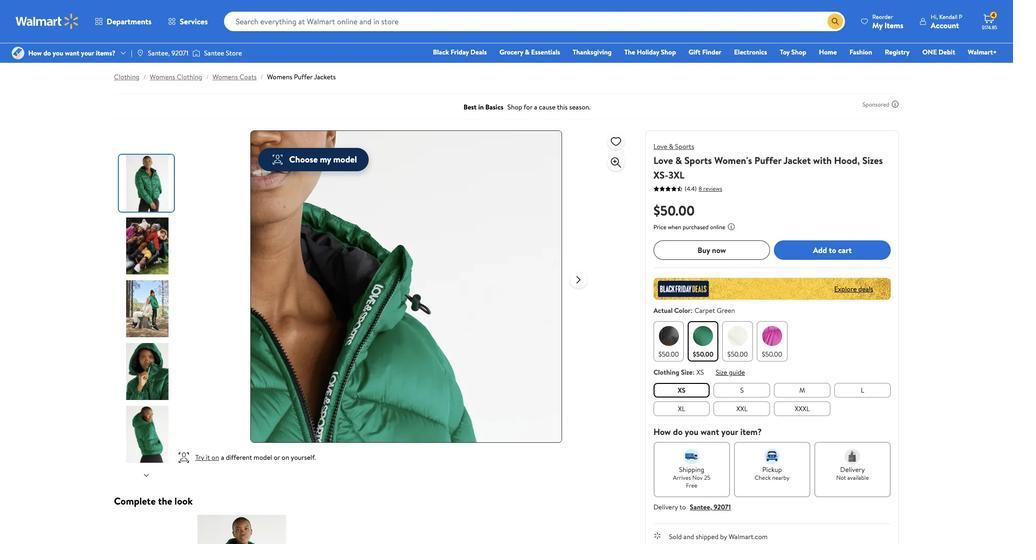 Task type: describe. For each thing, give the bounding box(es) containing it.
actual
[[653, 306, 673, 316]]

fashion link
[[845, 47, 877, 57]]

toy
[[780, 47, 790, 57]]

actual color : carpet green
[[653, 306, 735, 316]]

santee, 92071
[[148, 48, 188, 58]]

do for how do you want your item?
[[673, 426, 683, 438]]

 image for santee store
[[192, 48, 200, 58]]

image of item 0 image
[[114, 515, 370, 545]]

love & sports love & sports women's puffer jacket with hood, sizes xs-3xl
[[653, 142, 883, 182]]

add to cart button
[[774, 241, 891, 260]]

home
[[819, 47, 837, 57]]

santee store
[[204, 48, 242, 58]]

xl button
[[653, 402, 710, 416]]

how for how do you want your items?
[[28, 48, 42, 58]]

want for items?
[[65, 48, 79, 58]]

xxxl
[[795, 404, 810, 414]]

2 shop from the left
[[791, 47, 806, 57]]

3 / from the left
[[261, 72, 263, 82]]

a
[[221, 453, 224, 463]]

registry
[[885, 47, 910, 57]]

the
[[624, 47, 635, 57]]

1 love from the top
[[653, 142, 667, 151]]

buy now
[[698, 245, 726, 256]]

pickup
[[762, 465, 782, 475]]

price when purchased online
[[653, 223, 725, 231]]

1 horizontal spatial clothing
[[177, 72, 202, 82]]

jacket
[[783, 154, 811, 167]]

8 reviews link
[[697, 184, 722, 193]]

womens puffer jackets link
[[267, 72, 336, 82]]

1 horizontal spatial 92071
[[714, 503, 731, 512]]

grocery & essentials link
[[495, 47, 564, 57]]

one debit
[[922, 47, 955, 57]]

essentials
[[531, 47, 560, 57]]

0 horizontal spatial puffer
[[294, 72, 313, 82]]

ad disclaimer and feedback for skylinedisplayad image
[[891, 100, 899, 108]]

price
[[653, 223, 666, 231]]

delivery for to
[[653, 503, 678, 512]]

womens clothing link
[[150, 72, 202, 82]]

you for how do you want your item?
[[685, 426, 698, 438]]

sponsored
[[863, 100, 889, 108]]

how do you want your item?
[[653, 426, 762, 438]]

2 $50.00 button from the left
[[688, 321, 718, 362]]

shipped
[[696, 532, 719, 542]]

4
[[992, 11, 995, 19]]

xs-
[[653, 169, 668, 182]]

santee
[[204, 48, 224, 58]]

4 $50.00 button from the left
[[757, 321, 787, 362]]

shipping
[[679, 465, 704, 475]]

1 $50.00 button from the left
[[653, 321, 684, 362]]

xxl
[[736, 404, 748, 414]]

next media item image
[[573, 274, 584, 286]]

arrives
[[673, 474, 691, 482]]

explore deals
[[834, 284, 873, 294]]

nov
[[692, 474, 703, 482]]

departments
[[107, 16, 152, 27]]

jackets
[[314, 72, 336, 82]]

delivery for not
[[840, 465, 865, 475]]

hi,
[[931, 12, 938, 21]]

my
[[872, 20, 883, 30]]

model inside button
[[333, 153, 357, 166]]

hi, kendall p account
[[931, 12, 962, 30]]

& for love & sports love & sports women's puffer jacket with hood, sizes xs-3xl
[[669, 142, 673, 151]]

legal information image
[[727, 223, 735, 231]]

services button
[[160, 10, 216, 33]]

deals
[[858, 284, 873, 294]]

1 horizontal spatial on
[[282, 453, 289, 463]]

sold
[[669, 532, 682, 542]]

black
[[433, 47, 449, 57]]

reviews
[[703, 184, 722, 193]]

1 womens from the left
[[150, 72, 175, 82]]

clothing for clothing size : xs
[[653, 368, 679, 377]]

walmart+
[[968, 47, 997, 57]]

l button
[[834, 383, 891, 398]]

gift
[[689, 47, 701, 57]]

love & sports women's puffer jacket with hood, sizes xs-3xl - image 4 of 8 image
[[119, 343, 176, 400]]

p
[[959, 12, 962, 21]]

you for how do you want your items?
[[53, 48, 63, 58]]

Search search field
[[224, 12, 845, 31]]

buy now button
[[653, 241, 770, 260]]

$174.85
[[982, 24, 997, 31]]

do for how do you want your items?
[[43, 48, 51, 58]]

toy shop
[[780, 47, 806, 57]]

2 size from the left
[[716, 368, 727, 377]]

try it on button
[[195, 450, 219, 466]]

3xl
[[668, 169, 685, 182]]

item?
[[740, 426, 762, 438]]

intent image for pickup image
[[764, 449, 780, 465]]

intent image for delivery image
[[845, 449, 860, 465]]

clothing for clothing / womens clothing / womens coats / womens puffer jackets
[[114, 72, 139, 82]]

1 shop from the left
[[661, 47, 676, 57]]

4 $174.85
[[982, 11, 997, 31]]

size guide button
[[716, 368, 745, 377]]

now
[[712, 245, 726, 256]]

friday
[[451, 47, 469, 57]]

love & sports women's puffer jacket with hood, sizes xs-3xl - image 5 of 8 image
[[119, 406, 176, 463]]

Walmart Site-Wide search field
[[224, 12, 845, 31]]

xl
[[678, 404, 685, 414]]

holiday
[[637, 47, 659, 57]]

 image for santee, 92071
[[136, 49, 144, 57]]

clothing size list
[[652, 381, 893, 418]]

add
[[813, 245, 827, 256]]

: for size
[[693, 368, 695, 377]]

departments button
[[87, 10, 160, 33]]

kendall
[[939, 12, 958, 21]]

delivery not available
[[836, 465, 869, 482]]

sizes
[[862, 154, 883, 167]]

delivery to santee, 92071
[[653, 503, 731, 512]]

gift finder
[[689, 47, 721, 57]]

available
[[847, 474, 869, 482]]

love & sports women's puffer jacket with hood, sizes xs-3xl - image 1 of 8 image
[[119, 155, 176, 212]]

look
[[175, 495, 193, 508]]

by
[[720, 532, 727, 542]]

pickup check nearby
[[755, 465, 790, 482]]

grocery
[[499, 47, 523, 57]]

2 womens from the left
[[213, 72, 238, 82]]

grocery & essentials
[[499, 47, 560, 57]]

items?
[[96, 48, 115, 58]]

women's
[[714, 154, 752, 167]]



Task type: locate. For each thing, give the bounding box(es) containing it.
0 vertical spatial want
[[65, 48, 79, 58]]

1 horizontal spatial you
[[685, 426, 698, 438]]

zoom image modal image
[[610, 157, 622, 169]]

fashion
[[850, 47, 872, 57]]

1 vertical spatial 92071
[[714, 503, 731, 512]]

1 vertical spatial puffer
[[754, 154, 781, 167]]

and
[[683, 532, 694, 542]]

3 $50.00 button from the left
[[722, 321, 753, 362]]

clothing up xs button
[[653, 368, 679, 377]]

/ right clothing link
[[143, 72, 146, 82]]

to inside add to cart button
[[829, 245, 836, 256]]

shop right holiday at the right
[[661, 47, 676, 57]]

the
[[158, 495, 172, 508]]

0 horizontal spatial womens
[[150, 72, 175, 82]]

1 vertical spatial santee,
[[690, 503, 712, 512]]

0 vertical spatial 92071
[[171, 48, 188, 58]]

model right my on the top
[[333, 153, 357, 166]]

walmart image
[[16, 14, 79, 29]]

black friday deals image
[[653, 278, 891, 300]]

your for item?
[[721, 426, 738, 438]]

 image left santee
[[192, 48, 200, 58]]

1 vertical spatial model
[[254, 453, 272, 463]]

1 / from the left
[[143, 72, 146, 82]]

deals
[[471, 47, 487, 57]]

1 horizontal spatial how
[[653, 426, 671, 438]]

xs inside button
[[678, 386, 686, 395]]

0 vertical spatial :
[[691, 306, 693, 316]]

your for items?
[[81, 48, 94, 58]]

 image down the walmart image
[[12, 47, 24, 59]]

m
[[799, 386, 805, 395]]

do down the xl
[[673, 426, 683, 438]]

: left carpet
[[691, 306, 693, 316]]

intent image for shipping image
[[684, 449, 700, 465]]

you down the walmart image
[[53, 48, 63, 58]]

shop right the "toy"
[[791, 47, 806, 57]]

explore
[[834, 284, 857, 294]]

puffer left the jacket
[[754, 154, 781, 167]]

items
[[885, 20, 903, 30]]

coats
[[239, 72, 257, 82]]

& for grocery & essentials
[[525, 47, 530, 57]]

$50.00 button
[[653, 321, 684, 362], [688, 321, 718, 362], [722, 321, 753, 362], [757, 321, 787, 362]]

toy shop link
[[775, 47, 811, 57]]

santee, down free
[[690, 503, 712, 512]]

0 horizontal spatial /
[[143, 72, 146, 82]]

m button
[[774, 383, 830, 398]]

home link
[[815, 47, 841, 57]]

do
[[43, 48, 51, 58], [673, 426, 683, 438]]

one debit link
[[918, 47, 960, 57]]

1 horizontal spatial want
[[701, 426, 719, 438]]

how for how do you want your item?
[[653, 426, 671, 438]]

xxl button
[[714, 402, 770, 416]]

0 vertical spatial xs
[[696, 368, 704, 377]]

0 horizontal spatial delivery
[[653, 503, 678, 512]]

0 horizontal spatial how
[[28, 48, 42, 58]]

xs button
[[653, 383, 710, 398]]

0 vertical spatial delivery
[[840, 465, 865, 475]]

complete the look
[[114, 495, 193, 508]]

0 horizontal spatial  image
[[12, 47, 24, 59]]

womens right the coats
[[267, 72, 292, 82]]

clothing down the |
[[114, 72, 139, 82]]

1 horizontal spatial womens
[[213, 72, 238, 82]]

1 vertical spatial delivery
[[653, 503, 678, 512]]

1 size from the left
[[681, 368, 693, 377]]

sold and shipped by walmart.com
[[669, 532, 768, 542]]

to for delivery
[[680, 503, 686, 512]]

1 horizontal spatial do
[[673, 426, 683, 438]]

/ down santee
[[206, 72, 209, 82]]

your left item?
[[721, 426, 738, 438]]

to for add
[[829, 245, 836, 256]]

0 horizontal spatial your
[[81, 48, 94, 58]]

how down xl button
[[653, 426, 671, 438]]

0 vertical spatial your
[[81, 48, 94, 58]]

thanksgiving link
[[568, 47, 616, 57]]

92071
[[171, 48, 188, 58], [714, 503, 731, 512]]

0 vertical spatial puffer
[[294, 72, 313, 82]]

with
[[813, 154, 832, 167]]

delivery inside delivery not available
[[840, 465, 865, 475]]

0 horizontal spatial &
[[525, 47, 530, 57]]

on right or
[[282, 453, 289, 463]]

& up the 3xl
[[669, 142, 673, 151]]

0 horizontal spatial want
[[65, 48, 79, 58]]

0 horizontal spatial on
[[212, 453, 219, 463]]

not
[[836, 474, 846, 482]]

xxxl button
[[774, 402, 830, 416]]

xs
[[696, 368, 704, 377], [678, 386, 686, 395]]

/ right the coats
[[261, 72, 263, 82]]

actual color list
[[652, 320, 893, 364]]

1 vertical spatial sports
[[684, 154, 712, 167]]

0 vertical spatial how
[[28, 48, 42, 58]]

1 horizontal spatial to
[[829, 245, 836, 256]]

want left items?
[[65, 48, 79, 58]]

want for item?
[[701, 426, 719, 438]]

add to favorites list, love & sports women's puffer jacket with hood, sizes xs-3xl image
[[610, 135, 622, 147]]

delivery up sold
[[653, 503, 678, 512]]

want down xl button
[[701, 426, 719, 438]]

0 vertical spatial sports
[[675, 142, 694, 151]]

reorder
[[872, 12, 893, 21]]

it
[[206, 453, 210, 463]]

sports
[[675, 142, 694, 151], [684, 154, 712, 167]]

1 horizontal spatial your
[[721, 426, 738, 438]]

2 horizontal spatial &
[[675, 154, 682, 167]]

: for color
[[691, 306, 693, 316]]

love & sports link
[[653, 142, 694, 151]]

complete
[[114, 495, 156, 508]]

you up intent image for shipping
[[685, 426, 698, 438]]

0 vertical spatial model
[[333, 153, 357, 166]]

yourself.
[[291, 453, 316, 463]]

1 vertical spatial love
[[653, 154, 673, 167]]

2 horizontal spatial  image
[[192, 48, 200, 58]]

electronics
[[734, 47, 767, 57]]

clothing down "santee, 92071"
[[177, 72, 202, 82]]

next image image
[[142, 472, 150, 480]]

s
[[740, 386, 744, 395]]

clothing size : xs
[[653, 368, 704, 377]]

1 horizontal spatial model
[[333, 153, 357, 166]]

size up xs button
[[681, 368, 693, 377]]

0 vertical spatial &
[[525, 47, 530, 57]]

xs up xs button
[[696, 368, 704, 377]]

santee, right the |
[[148, 48, 170, 58]]

0 vertical spatial to
[[829, 245, 836, 256]]

size left the guide
[[716, 368, 727, 377]]

model inside try it on a different model or on yourself.
[[254, 453, 272, 463]]

:
[[691, 306, 693, 316], [693, 368, 695, 377]]

2 horizontal spatial /
[[261, 72, 263, 82]]

puffer left jackets
[[294, 72, 313, 82]]

0 horizontal spatial 92071
[[171, 48, 188, 58]]

1 horizontal spatial &
[[669, 142, 673, 151]]

1 vertical spatial to
[[680, 503, 686, 512]]

check
[[755, 474, 771, 482]]

0 vertical spatial love
[[653, 142, 667, 151]]

womens coats link
[[213, 72, 257, 82]]

25
[[704, 474, 710, 482]]

 image right the |
[[136, 49, 144, 57]]

try it on a different model or on yourself.
[[195, 453, 316, 463]]

puffer inside love & sports love & sports women's puffer jacket with hood, sizes xs-3xl
[[754, 154, 781, 167]]

& down love & sports link
[[675, 154, 682, 167]]

you
[[53, 48, 63, 58], [685, 426, 698, 438]]

1 vertical spatial xs
[[678, 386, 686, 395]]

or
[[274, 453, 280, 463]]

0 vertical spatial santee,
[[148, 48, 170, 58]]

search icon image
[[831, 18, 839, 25]]

love & sports women's puffer jacket with hood, sizes xs-3xl - image 3 of 8 image
[[119, 281, 176, 338]]

online
[[710, 223, 725, 231]]

: up xs button
[[693, 368, 695, 377]]

1 vertical spatial &
[[669, 142, 673, 151]]

1 vertical spatial your
[[721, 426, 738, 438]]

0 horizontal spatial model
[[254, 453, 272, 463]]

92071 up by on the right
[[714, 503, 731, 512]]

santee, 92071 button
[[690, 503, 731, 512]]

2 horizontal spatial clothing
[[653, 368, 679, 377]]

8
[[699, 184, 702, 193]]

to left cart
[[829, 245, 836, 256]]

1 horizontal spatial shop
[[791, 47, 806, 57]]

0 horizontal spatial do
[[43, 48, 51, 58]]

registry link
[[880, 47, 914, 57]]

2 / from the left
[[206, 72, 209, 82]]

electronics link
[[730, 47, 772, 57]]

0 horizontal spatial clothing
[[114, 72, 139, 82]]

1 horizontal spatial size
[[716, 368, 727, 377]]

0 horizontal spatial xs
[[678, 386, 686, 395]]

how down the walmart image
[[28, 48, 42, 58]]

shop
[[661, 47, 676, 57], [791, 47, 806, 57]]

0 vertical spatial you
[[53, 48, 63, 58]]

size
[[681, 368, 693, 377], [716, 368, 727, 377]]

carpet
[[695, 306, 715, 316]]

1 horizontal spatial delivery
[[840, 465, 865, 475]]

& right grocery
[[525, 47, 530, 57]]

1 horizontal spatial xs
[[696, 368, 704, 377]]

0 horizontal spatial you
[[53, 48, 63, 58]]

thanksgiving
[[573, 47, 612, 57]]

love & sports women's puffer jacket with hood, sizes xs-3xl - image 2 of 8 image
[[119, 218, 176, 275]]

0 horizontal spatial santee,
[[148, 48, 170, 58]]

womens down "santee, 92071"
[[150, 72, 175, 82]]

xs down clothing size : xs
[[678, 386, 686, 395]]

1 vertical spatial you
[[685, 426, 698, 438]]

on
[[212, 453, 219, 463], [282, 453, 289, 463]]

2 horizontal spatial womens
[[267, 72, 292, 82]]

want
[[65, 48, 79, 58], [701, 426, 719, 438]]

l
[[861, 386, 864, 395]]

1 horizontal spatial /
[[206, 72, 209, 82]]

1 vertical spatial want
[[701, 426, 719, 438]]

1 horizontal spatial santee,
[[690, 503, 712, 512]]

shipping arrives nov 25 free
[[673, 465, 710, 490]]

store
[[226, 48, 242, 58]]

add to cart
[[813, 245, 852, 256]]

0 horizontal spatial size
[[681, 368, 693, 377]]

try
[[195, 453, 204, 463]]

the holiday shop
[[624, 47, 676, 57]]

92071 up the womens clothing link
[[171, 48, 188, 58]]

choose my model button
[[258, 148, 369, 171]]

0 horizontal spatial to
[[680, 503, 686, 512]]

to left the santee, 92071 button
[[680, 503, 686, 512]]

cart
[[838, 245, 852, 256]]

delivery
[[840, 465, 865, 475], [653, 503, 678, 512]]

womens left the coats
[[213, 72, 238, 82]]

your left items?
[[81, 48, 94, 58]]

0 horizontal spatial shop
[[661, 47, 676, 57]]

1 horizontal spatial  image
[[136, 49, 144, 57]]

2 love from the top
[[653, 154, 673, 167]]

0 vertical spatial do
[[43, 48, 51, 58]]

 image for how do you want your items?
[[12, 47, 24, 59]]

model left or
[[254, 453, 272, 463]]

my
[[320, 153, 331, 166]]

|
[[131, 48, 132, 58]]

1 vertical spatial do
[[673, 426, 683, 438]]

delivery down intent image for delivery
[[840, 465, 865, 475]]

account
[[931, 20, 959, 30]]

reorder my items
[[872, 12, 903, 30]]

 image
[[12, 47, 24, 59], [192, 48, 200, 58], [136, 49, 144, 57]]

1 vertical spatial :
[[693, 368, 695, 377]]

how
[[28, 48, 42, 58], [653, 426, 671, 438]]

2 vertical spatial &
[[675, 154, 682, 167]]

debit
[[939, 47, 955, 57]]

on left a
[[212, 453, 219, 463]]

green
[[717, 306, 735, 316]]

do down the walmart image
[[43, 48, 51, 58]]

1 horizontal spatial puffer
[[754, 154, 781, 167]]

3 womens from the left
[[267, 72, 292, 82]]

1 vertical spatial how
[[653, 426, 671, 438]]

size guide
[[716, 368, 745, 377]]

s button
[[714, 383, 770, 398]]



Task type: vqa. For each thing, say whether or not it's contained in the screenshot.
Pertussis
no



